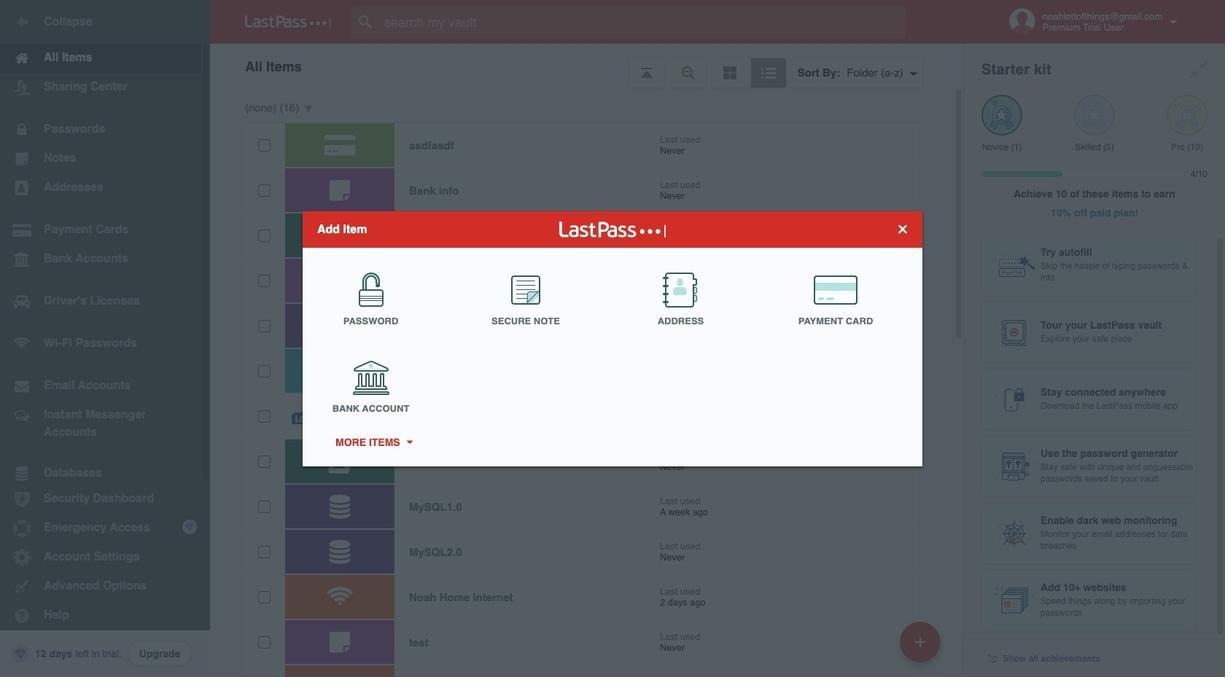 Task type: describe. For each thing, give the bounding box(es) containing it.
search my vault text field
[[351, 6, 934, 38]]

main navigation navigation
[[0, 0, 210, 677]]

lastpass image
[[245, 15, 331, 28]]

Search search field
[[351, 6, 934, 38]]

new item image
[[915, 637, 925, 647]]

new item navigation
[[895, 618, 949, 677]]



Task type: vqa. For each thing, say whether or not it's contained in the screenshot.
Main navigation Navigation
yes



Task type: locate. For each thing, give the bounding box(es) containing it.
vault options navigation
[[210, 44, 964, 88]]

caret right image
[[404, 440, 414, 444]]

dialog
[[303, 211, 922, 466]]



